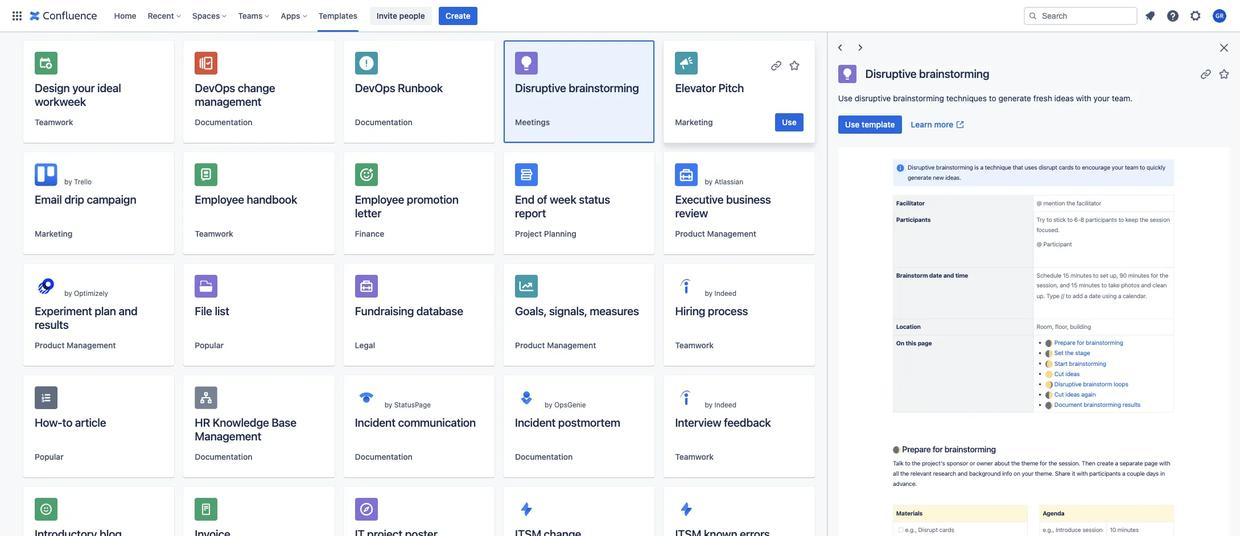 Task type: vqa. For each thing, say whether or not it's contained in the screenshot.
Copy 'icon'
no



Task type: locate. For each thing, give the bounding box(es) containing it.
1 vertical spatial by indeed
[[705, 401, 737, 409]]

design your ideal workweek
[[35, 81, 121, 108]]

brainstorming
[[920, 67, 990, 80], [569, 81, 639, 95], [894, 93, 945, 103]]

use left disruptive
[[839, 93, 853, 103]]

0 vertical spatial marketing
[[676, 117, 713, 127]]

trello
[[74, 178, 92, 186]]

product down goals,
[[515, 341, 545, 350]]

2 by indeed from the top
[[705, 401, 737, 409]]

previous template image
[[833, 41, 847, 55]]

fresh
[[1034, 93, 1053, 103]]

documentation down incident postmortem
[[515, 452, 573, 462]]

2 horizontal spatial product management button
[[676, 228, 757, 240]]

by left statuspage
[[385, 401, 393, 409]]

teamwork button for interview feedback
[[676, 452, 714, 463]]

incident down by opsgenie
[[515, 416, 556, 429]]

1 vertical spatial disruptive
[[515, 81, 566, 95]]

documentation for runbook
[[355, 117, 413, 127]]

database
[[417, 305, 463, 318]]

file
[[195, 305, 212, 318]]

more
[[935, 120, 954, 129]]

2 horizontal spatial product
[[676, 229, 705, 239]]

management for signals,
[[547, 341, 597, 350]]

2 employee from the left
[[355, 193, 404, 206]]

product management button for goals,
[[515, 340, 597, 351]]

devops up management
[[195, 81, 235, 95]]

teamwork button for employee handbook
[[195, 228, 233, 240]]

0 horizontal spatial product management
[[35, 341, 116, 350]]

1 horizontal spatial disruptive brainstorming
[[866, 67, 990, 80]]

disruptive brainstorming
[[866, 67, 990, 80], [515, 81, 639, 95]]

2 indeed from the top
[[715, 401, 737, 409]]

documentation for knowledge
[[195, 452, 253, 462]]

by up 'interview'
[[705, 401, 713, 409]]

spaces
[[192, 11, 220, 20]]

disruptive up meetings
[[515, 81, 566, 95]]

0 horizontal spatial employee
[[195, 193, 244, 206]]

results
[[35, 318, 69, 331]]

management for plan
[[67, 341, 116, 350]]

1 devops from the left
[[195, 81, 235, 95]]

atlassian
[[715, 178, 744, 186]]

close image
[[1218, 41, 1232, 55]]

1 horizontal spatial employee
[[355, 193, 404, 206]]

marketing button
[[676, 117, 713, 128], [35, 228, 73, 240]]

management
[[708, 229, 757, 239], [67, 341, 116, 350], [547, 341, 597, 350], [195, 430, 261, 443]]

1 horizontal spatial devops
[[355, 81, 395, 95]]

home
[[114, 11, 136, 20]]

0 horizontal spatial incident
[[355, 416, 396, 429]]

marketing down elevator
[[676, 117, 713, 127]]

indeed up process
[[715, 289, 737, 298]]

0 horizontal spatial popular button
[[35, 452, 64, 463]]

0 vertical spatial indeed
[[715, 289, 737, 298]]

devops inside devops change management
[[195, 81, 235, 95]]

disruptive brainstorming up techniques
[[866, 67, 990, 80]]

workweek
[[35, 95, 86, 108]]

legal button
[[355, 340, 375, 351]]

0 horizontal spatial devops
[[195, 81, 235, 95]]

product management button
[[676, 228, 757, 240], [35, 340, 116, 351], [515, 340, 597, 351]]

marketing
[[676, 117, 713, 127], [35, 229, 73, 239]]

hiring process
[[676, 305, 748, 318]]

marketing button down email
[[35, 228, 73, 240]]

email drip campaign
[[35, 193, 136, 206]]

1 horizontal spatial marketing
[[676, 117, 713, 127]]

popular for how-
[[35, 452, 64, 462]]

article
[[75, 416, 106, 429]]

management down the knowledge
[[195, 430, 261, 443]]

2 devops from the left
[[355, 81, 395, 95]]

product management button down executive business review
[[676, 228, 757, 240]]

1 horizontal spatial product management button
[[515, 340, 597, 351]]

by indeed up the "interview feedback" on the bottom of page
[[705, 401, 737, 409]]

by optimizely
[[64, 289, 108, 298]]

1 horizontal spatial popular
[[195, 341, 224, 350]]

experiment
[[35, 305, 92, 318]]

ideas
[[1055, 93, 1074, 103]]

teamwork down workweek
[[35, 117, 73, 127]]

by for plan
[[64, 289, 72, 298]]

management inside hr knowledge base management
[[195, 430, 261, 443]]

documentation down management
[[195, 117, 253, 127]]

use left template
[[845, 120, 860, 129]]

to left "generate" in the right of the page
[[989, 93, 997, 103]]

drip
[[64, 193, 84, 206]]

incident communication
[[355, 416, 476, 429]]

product management for goals,
[[515, 341, 597, 350]]

1 horizontal spatial marketing button
[[676, 117, 713, 128]]

indeed up the "interview feedback" on the bottom of page
[[715, 401, 737, 409]]

status
[[579, 193, 610, 206]]

use inside button
[[845, 120, 860, 129]]

documentation button down hr knowledge base management
[[195, 452, 253, 463]]

list
[[215, 305, 229, 318]]

by indeed up process
[[705, 289, 737, 298]]

0 vertical spatial popular
[[195, 341, 224, 350]]

confluence image
[[30, 9, 97, 22], [30, 9, 97, 22]]

employee handbook
[[195, 193, 297, 206]]

by up 'experiment'
[[64, 289, 72, 298]]

0 horizontal spatial product
[[35, 341, 65, 350]]

popular down file list
[[195, 341, 224, 350]]

of
[[537, 193, 547, 206]]

product management down signals,
[[515, 341, 597, 350]]

documentation down hr knowledge base management
[[195, 452, 253, 462]]

1 incident from the left
[[355, 416, 396, 429]]

disruptive up disruptive
[[866, 67, 917, 80]]

employee up letter
[[355, 193, 404, 206]]

1 indeed from the top
[[715, 289, 737, 298]]

1 horizontal spatial incident
[[515, 416, 556, 429]]

teamwork for hiring process
[[676, 341, 714, 350]]

teamwork down the employee handbook
[[195, 229, 233, 239]]

management
[[195, 95, 262, 108]]

2 horizontal spatial product management
[[676, 229, 757, 239]]

product management down experiment plan and results
[[35, 341, 116, 350]]

documentation button down management
[[195, 117, 253, 128]]

product
[[676, 229, 705, 239], [35, 341, 65, 350], [515, 341, 545, 350]]

use down star elevator pitch icon
[[782, 117, 797, 127]]

0 horizontal spatial disruptive brainstorming
[[515, 81, 639, 95]]

0 vertical spatial popular button
[[195, 340, 224, 351]]

by for communication
[[385, 401, 393, 409]]

1 vertical spatial popular button
[[35, 452, 64, 463]]

generate
[[999, 93, 1032, 103]]

product for executive business review
[[676, 229, 705, 239]]

file list
[[195, 305, 229, 318]]

and
[[119, 305, 138, 318]]

popular down how-
[[35, 452, 64, 462]]

incident postmortem
[[515, 416, 621, 429]]

devops runbook
[[355, 81, 443, 95]]

teamwork down 'interview'
[[676, 452, 714, 462]]

your left ideal at the left of the page
[[72, 81, 95, 95]]

postmortem
[[558, 416, 621, 429]]

0 vertical spatial by indeed
[[705, 289, 737, 298]]

use inside 'button'
[[782, 117, 797, 127]]

documentation button
[[195, 117, 253, 128], [355, 117, 413, 128], [195, 452, 253, 463], [355, 452, 413, 463], [515, 452, 573, 463]]

product management down executive business review
[[676, 229, 757, 239]]

1 horizontal spatial product
[[515, 341, 545, 350]]

by statuspage
[[385, 401, 431, 409]]

teamwork button down 'interview'
[[676, 452, 714, 463]]

employee left handbook
[[195, 193, 244, 206]]

1 vertical spatial indeed
[[715, 401, 737, 409]]

teams
[[238, 11, 263, 20]]

devops left the runbook at the top of page
[[355, 81, 395, 95]]

product down results
[[35, 341, 65, 350]]

documentation down incident communication
[[355, 452, 413, 462]]

disruptive
[[855, 93, 891, 103]]

employee
[[195, 193, 244, 206], [355, 193, 404, 206]]

management down signals,
[[547, 341, 597, 350]]

documentation button down incident postmortem
[[515, 452, 573, 463]]

teamwork button down the employee handbook
[[195, 228, 233, 240]]

teamwork for interview feedback
[[676, 452, 714, 462]]

indeed
[[715, 289, 737, 298], [715, 401, 737, 409]]

spaces button
[[189, 7, 231, 25]]

marketing button down elevator
[[676, 117, 713, 128]]

0 horizontal spatial popular
[[35, 452, 64, 462]]

documentation button down devops runbook
[[355, 117, 413, 128]]

product management
[[676, 229, 757, 239], [35, 341, 116, 350], [515, 341, 597, 350]]

teamwork button down hiring
[[676, 340, 714, 351]]

process
[[708, 305, 748, 318]]

product down review in the right top of the page
[[676, 229, 705, 239]]

teamwork button
[[35, 117, 73, 128], [195, 228, 233, 240], [676, 340, 714, 351], [676, 452, 714, 463]]

documentation down devops runbook
[[355, 117, 413, 127]]

product for experiment plan and results
[[35, 341, 65, 350]]

devops for devops change management
[[195, 81, 235, 95]]

by left trello
[[64, 178, 72, 186]]

report
[[515, 207, 546, 220]]

optimizely
[[74, 289, 108, 298]]

documentation for change
[[195, 117, 253, 127]]

1 vertical spatial marketing button
[[35, 228, 73, 240]]

popular button down how-
[[35, 452, 64, 463]]

by indeed for feedback
[[705, 401, 737, 409]]

handbook
[[247, 193, 297, 206]]

your right 'with' at the top of page
[[1094, 93, 1110, 103]]

teamwork button down workweek
[[35, 117, 73, 128]]

banner
[[0, 0, 1241, 32]]

1 vertical spatial to
[[62, 416, 72, 429]]

2 incident from the left
[[515, 416, 556, 429]]

incident down by statuspage
[[355, 416, 396, 429]]

disruptive brainstorming up meetings
[[515, 81, 639, 95]]

management down executive business review
[[708, 229, 757, 239]]

0 horizontal spatial disruptive
[[515, 81, 566, 95]]

teamwork down hiring
[[676, 341, 714, 350]]

interview
[[676, 416, 722, 429]]

project planning
[[515, 229, 577, 239]]

end
[[515, 193, 535, 206]]

1 horizontal spatial popular button
[[195, 340, 224, 351]]

popular button down file list
[[195, 340, 224, 351]]

product management button down signals,
[[515, 340, 597, 351]]

documentation button for knowledge
[[195, 452, 253, 463]]

popular
[[195, 341, 224, 350], [35, 452, 64, 462]]

indeed for feedback
[[715, 401, 737, 409]]

documentation
[[195, 117, 253, 127], [355, 117, 413, 127], [195, 452, 253, 462], [355, 452, 413, 462], [515, 452, 573, 462]]

1 employee from the left
[[195, 193, 244, 206]]

notification icon image
[[1144, 9, 1158, 22]]

use button
[[776, 113, 804, 132]]

management down experiment plan and results
[[67, 341, 116, 350]]

marketing down email
[[35, 229, 73, 239]]

0 vertical spatial marketing button
[[676, 117, 713, 128]]

finance button
[[355, 228, 385, 240]]

1 vertical spatial popular
[[35, 452, 64, 462]]

1 by indeed from the top
[[705, 289, 737, 298]]

devops
[[195, 81, 235, 95], [355, 81, 395, 95]]

by left opsgenie
[[545, 401, 553, 409]]

with
[[1077, 93, 1092, 103]]

1 horizontal spatial product management
[[515, 341, 597, 350]]

product management button down experiment plan and results
[[35, 340, 116, 351]]

by indeed
[[705, 289, 737, 298], [705, 401, 737, 409]]

0 vertical spatial to
[[989, 93, 997, 103]]

0 horizontal spatial your
[[72, 81, 95, 95]]

Search field
[[1024, 7, 1138, 25]]

by atlassian
[[705, 178, 744, 186]]

employee inside employee promotion letter
[[355, 193, 404, 206]]

teamwork button for hiring process
[[676, 340, 714, 351]]

business
[[727, 193, 771, 206]]

your
[[72, 81, 95, 95], [1094, 93, 1110, 103]]

teams button
[[235, 7, 274, 25]]

teamwork for employee handbook
[[195, 229, 233, 239]]

hr knowledge base management
[[195, 416, 297, 443]]

by up executive
[[705, 178, 713, 186]]

product management for executive
[[676, 229, 757, 239]]

1 vertical spatial marketing
[[35, 229, 73, 239]]

to left article
[[62, 416, 72, 429]]

0 horizontal spatial product management button
[[35, 340, 116, 351]]

documentation button down incident communication
[[355, 452, 413, 463]]

0 vertical spatial disruptive
[[866, 67, 917, 80]]

signals,
[[549, 305, 588, 318]]

documentation button for communication
[[355, 452, 413, 463]]

by up hiring process at bottom
[[705, 289, 713, 298]]

hiring
[[676, 305, 706, 318]]

meetings button
[[515, 117, 550, 128]]

0 horizontal spatial marketing button
[[35, 228, 73, 240]]

0 horizontal spatial marketing
[[35, 229, 73, 239]]



Task type: describe. For each thing, give the bounding box(es) containing it.
share link image
[[770, 59, 783, 72]]

statuspage
[[394, 401, 431, 409]]

product management button for experiment
[[35, 340, 116, 351]]

team.
[[1113, 93, 1133, 103]]

appswitcher icon image
[[10, 9, 24, 22]]

devops change management
[[195, 81, 275, 108]]

experiment plan and results
[[35, 305, 138, 331]]

settings icon image
[[1190, 9, 1203, 22]]

legal
[[355, 341, 375, 350]]

documentation for communication
[[355, 452, 413, 462]]

your inside design your ideal workweek
[[72, 81, 95, 95]]

by opsgenie
[[545, 401, 586, 409]]

incident for incident postmortem
[[515, 416, 556, 429]]

teamwork button for design your ideal workweek
[[35, 117, 73, 128]]

search image
[[1029, 11, 1038, 20]]

project planning button
[[515, 228, 577, 240]]

0 vertical spatial disruptive brainstorming
[[866, 67, 990, 80]]

devops for devops runbook
[[355, 81, 395, 95]]

templates
[[319, 11, 358, 20]]

letter
[[355, 207, 382, 220]]

employee for employee promotion letter
[[355, 193, 404, 206]]

documentation button for postmortem
[[515, 452, 573, 463]]

templates link
[[315, 7, 361, 25]]

ideal
[[97, 81, 121, 95]]

marketing for the right the marketing button
[[676, 117, 713, 127]]

meetings
[[515, 117, 550, 127]]

invite people button
[[370, 7, 432, 25]]

review
[[676, 207, 708, 220]]

teamwork for design your ideal workweek
[[35, 117, 73, 127]]

documentation button for runbook
[[355, 117, 413, 128]]

invite people
[[377, 11, 425, 20]]

measures
[[590, 305, 639, 318]]

change
[[238, 81, 275, 95]]

fundraising database
[[355, 305, 463, 318]]

people
[[400, 11, 425, 20]]

documentation button for change
[[195, 117, 253, 128]]

email
[[35, 193, 62, 206]]

1 horizontal spatial disruptive
[[866, 67, 917, 80]]

apps button
[[278, 7, 312, 25]]

create link
[[439, 7, 478, 25]]

executive
[[676, 193, 724, 206]]

hr
[[195, 416, 210, 429]]

star elevator pitch image
[[788, 59, 802, 72]]

campaign
[[87, 193, 136, 206]]

by for drip
[[64, 178, 72, 186]]

documentation for postmortem
[[515, 452, 573, 462]]

how-to article
[[35, 416, 106, 429]]

use for use
[[782, 117, 797, 127]]

popular for file
[[195, 341, 224, 350]]

plan
[[95, 305, 116, 318]]

week
[[550, 193, 577, 206]]

marketing for left the marketing button
[[35, 229, 73, 239]]

learn more link
[[905, 116, 972, 134]]

how-
[[35, 416, 62, 429]]

use for use template
[[845, 120, 860, 129]]

elevator
[[676, 81, 716, 95]]

global element
[[7, 0, 1022, 32]]

project
[[515, 229, 542, 239]]

incident for incident communication
[[355, 416, 396, 429]]

product management button for executive
[[676, 228, 757, 240]]

design
[[35, 81, 70, 95]]

star disruptive brainstorming image
[[1218, 67, 1232, 81]]

promotion
[[407, 193, 459, 206]]

employee for employee handbook
[[195, 193, 244, 206]]

by for business
[[705, 178, 713, 186]]

employee promotion letter
[[355, 193, 459, 220]]

apps
[[281, 11, 300, 20]]

next template image
[[854, 41, 868, 55]]

use disruptive brainstorming techniques to generate fresh ideas with your team.
[[839, 93, 1133, 103]]

1 vertical spatial disruptive brainstorming
[[515, 81, 639, 95]]

by for process
[[705, 289, 713, 298]]

end of week status report
[[515, 193, 610, 220]]

indeed for process
[[715, 289, 737, 298]]

banner containing home
[[0, 0, 1241, 32]]

invite
[[377, 11, 397, 20]]

0 horizontal spatial to
[[62, 416, 72, 429]]

goals,
[[515, 305, 547, 318]]

product management for experiment
[[35, 341, 116, 350]]

use template
[[845, 120, 895, 129]]

by for feedback
[[705, 401, 713, 409]]

feedback
[[724, 416, 771, 429]]

runbook
[[398, 81, 443, 95]]

management for business
[[708, 229, 757, 239]]

knowledge
[[213, 416, 269, 429]]

finance
[[355, 229, 385, 239]]

help icon image
[[1167, 9, 1180, 22]]

base
[[272, 416, 297, 429]]

by for postmortem
[[545, 401, 553, 409]]

pitch
[[719, 81, 744, 95]]

executive business review
[[676, 193, 771, 220]]

popular button for file
[[195, 340, 224, 351]]

elevator pitch
[[676, 81, 744, 95]]

use for use disruptive brainstorming techniques to generate fresh ideas with your team.
[[839, 93, 853, 103]]

popular button for how-
[[35, 452, 64, 463]]

product for goals, signals, measures
[[515, 341, 545, 350]]

by indeed for process
[[705, 289, 737, 298]]

home link
[[111, 7, 140, 25]]

recent
[[148, 11, 174, 20]]

1 horizontal spatial your
[[1094, 93, 1110, 103]]

use template button
[[839, 116, 902, 134]]

interview feedback
[[676, 416, 771, 429]]

recent button
[[144, 7, 186, 25]]

techniques
[[947, 93, 987, 103]]

fundraising
[[355, 305, 414, 318]]

planning
[[544, 229, 577, 239]]

learn more
[[911, 120, 954, 129]]

your profile and preferences image
[[1213, 9, 1227, 22]]

by trello
[[64, 178, 92, 186]]

share link image
[[1200, 67, 1213, 81]]

create
[[446, 11, 471, 20]]

1 horizontal spatial to
[[989, 93, 997, 103]]

opsgenie
[[555, 401, 586, 409]]



